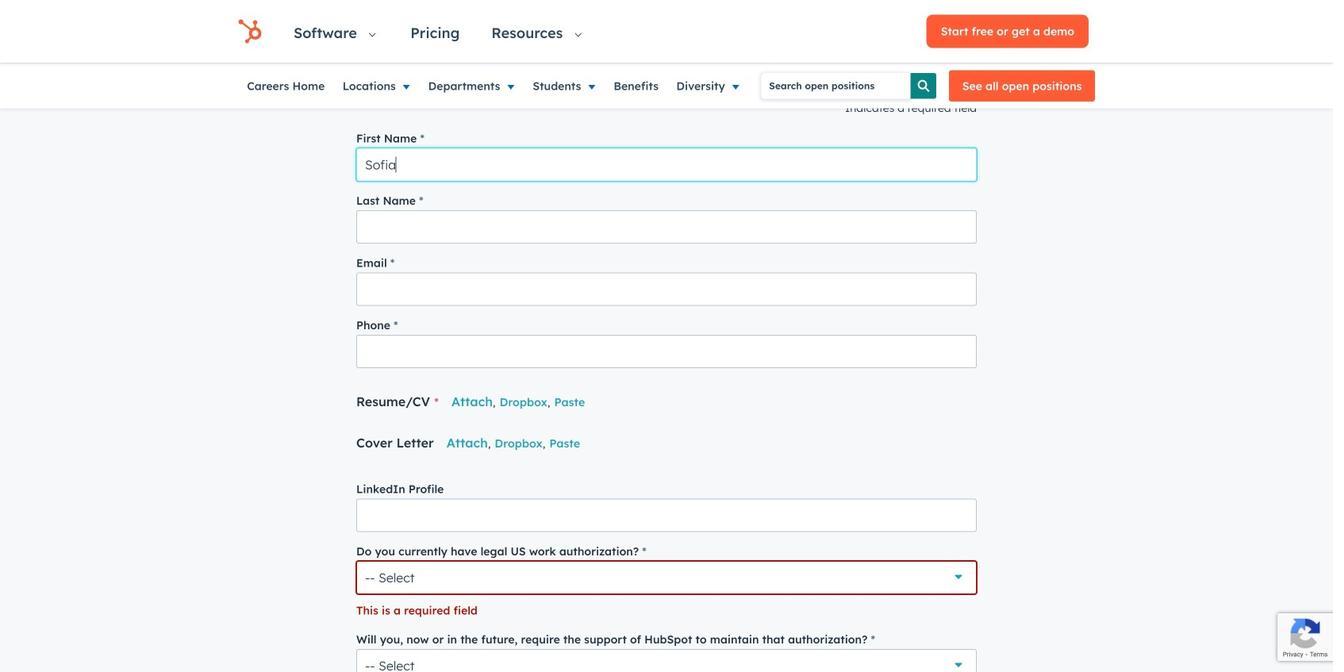 Task type: describe. For each thing, give the bounding box(es) containing it.
Search all open positions search field
[[762, 73, 911, 99]]

Select text field
[[356, 561, 977, 594]]

hubspot image
[[238, 19, 262, 43]]



Task type: locate. For each thing, give the bounding box(es) containing it.
Select text field
[[356, 649, 977, 672]]

None email field
[[356, 273, 977, 306]]

secondary menu menu bar
[[238, 64, 762, 108]]

None text field
[[356, 210, 977, 244]]

None text field
[[356, 148, 977, 181], [356, 335, 977, 368], [356, 499, 977, 532], [356, 148, 977, 181], [356, 335, 977, 368], [356, 499, 977, 532]]



Task type: vqa. For each thing, say whether or not it's contained in the screenshot.
1st the select text field from the top
no



